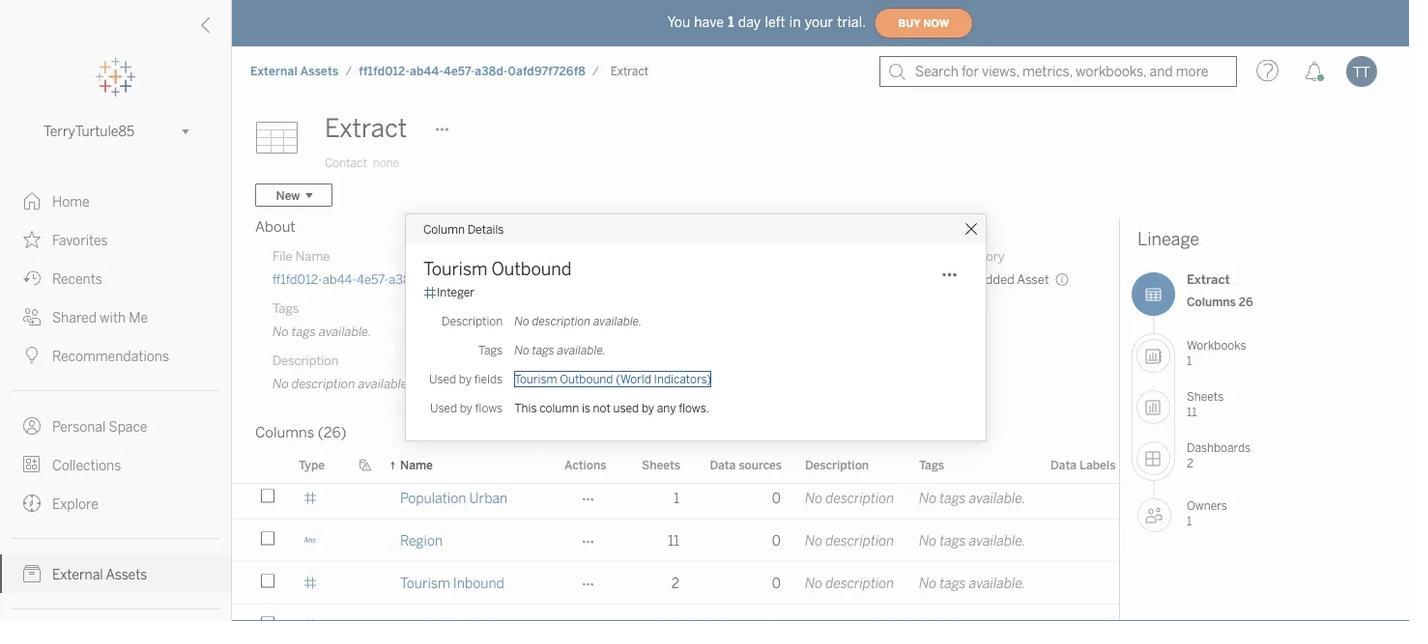 Task type: locate. For each thing, give the bounding box(es) containing it.
1 vertical spatial 11
[[668, 533, 680, 549]]

external assets / ff1fd012-ab44-4e57-a38d-0afd97f726f8 /
[[250, 64, 599, 78]]

2 horizontal spatial a38d-
[[646, 272, 680, 287]]

file left the path
[[530, 249, 550, 264]]

3 0 from the top
[[773, 576, 781, 592]]

by
[[459, 373, 472, 387], [460, 402, 473, 416], [642, 402, 655, 416]]

real image up "description no description available."
[[304, 322, 317, 335]]

1 vertical spatial real image
[[304, 492, 317, 505]]

description inside grid
[[806, 458, 869, 472]]

ff1fd012- up tags no tags available.
[[273, 272, 323, 287]]

1 vertical spatial description
[[273, 353, 339, 368]]

sheets down any
[[642, 458, 681, 472]]

1 vertical spatial tags
[[479, 344, 503, 358]]

external for external assets
[[52, 567, 103, 583]]

actions
[[565, 458, 607, 472]]

description down tags no tags available.
[[273, 353, 339, 368]]

0 vertical spatial name
[[296, 249, 330, 264]]

file inside file path ff1fd012-ab44-4e57-a38d-0afd97f726f8
[[530, 249, 550, 264]]

extract inside the extract columns 26
[[1187, 272, 1231, 288]]

real image down string image
[[304, 577, 317, 590]]

outbound down details
[[492, 259, 572, 280]]

available.
[[594, 315, 642, 329], [319, 324, 372, 339], [557, 344, 606, 358], [358, 376, 411, 392], [970, 491, 1026, 507], [970, 533, 1026, 549], [970, 576, 1026, 592]]

0 horizontal spatial columns
[[255, 425, 315, 442]]

a38d-
[[475, 64, 508, 78], [389, 272, 423, 287], [646, 272, 680, 287]]

dashboards
[[1187, 441, 1251, 455]]

1 vertical spatial outbound
[[560, 373, 614, 387]]

0 vertical spatial tourism
[[424, 259, 488, 280]]

1 vertical spatial no description
[[806, 533, 895, 549]]

name down the 'about'
[[296, 249, 330, 264]]

row containing tourism inbound
[[232, 563, 1343, 607]]

this table or file is embedded in the published asset on the server, and you can't create a new workbook from it. files embedded in workbooks aren't shared with other tableau site users. image
[[1056, 273, 1070, 287]]

real image up table image
[[304, 66, 317, 80]]

1
[[728, 14, 735, 30], [1187, 354, 1193, 368], [674, 491, 680, 507], [1187, 515, 1193, 529]]

1 horizontal spatial assets
[[301, 64, 339, 78]]

0 vertical spatial 2
[[1187, 456, 1194, 470]]

type
[[299, 458, 325, 472]]

by for flows
[[460, 402, 473, 416]]

1 horizontal spatial /
[[593, 64, 599, 78]]

1 vertical spatial 2
[[672, 576, 680, 592]]

0 horizontal spatial external assets link
[[0, 555, 231, 594]]

0 vertical spatial external assets link
[[249, 63, 340, 79]]

used up used by flows
[[429, 373, 457, 387]]

in
[[790, 14, 801, 30]]

1 horizontal spatial external
[[250, 64, 298, 78]]

a38d- inside file path ff1fd012-ab44-4e57-a38d-0afd97f726f8
[[646, 272, 680, 287]]

1 real image from the top
[[304, 279, 317, 293]]

sheets down workbooks 1
[[1187, 390, 1224, 404]]

outbound
[[492, 259, 572, 280], [560, 373, 614, 387]]

file path ff1fd012-ab44-4e57-a38d-0afd97f726f8
[[530, 249, 758, 287]]

ff1fd012- inside file path ff1fd012-ab44-4e57-a38d-0afd97f726f8
[[530, 272, 580, 287]]

2 horizontal spatial 0afd97f726f8
[[680, 272, 758, 287]]

0 vertical spatial no description
[[806, 491, 895, 507]]

11 inside sheets 11
[[1187, 405, 1198, 419]]

ff1fd012- inside file name ff1fd012-ab44-4e57-a38d-0afd97f726f8
[[273, 272, 323, 287]]

2 horizontal spatial description
[[806, 458, 869, 472]]

2 row from the top
[[232, 478, 1233, 520]]

11
[[1187, 405, 1198, 419], [668, 533, 680, 549]]

description inside column details dialog
[[532, 315, 591, 329]]

data left sources
[[710, 458, 736, 472]]

real image
[[304, 279, 317, 293], [304, 322, 317, 335], [304, 364, 317, 378]]

file
[[273, 249, 293, 264], [530, 249, 550, 264]]

0 vertical spatial ff1fd012-ab44-4e57-a38d-0afd97f726f8 link
[[358, 63, 587, 79]]

0 vertical spatial 0
[[773, 491, 781, 507]]

0 for 11
[[773, 533, 781, 549]]

0 horizontal spatial 2
[[672, 576, 680, 592]]

ff1fd012- down the path
[[530, 272, 580, 287]]

assets
[[301, 64, 339, 78], [106, 567, 147, 583]]

(26)
[[318, 425, 347, 442]]

1 file from the left
[[273, 249, 293, 264]]

1 vertical spatial used
[[430, 402, 457, 416]]

description for population urban
[[826, 491, 895, 507]]

description inside column details dialog
[[442, 315, 503, 329]]

tourism for tourism inbound
[[400, 576, 450, 592]]

/ left extract element
[[593, 64, 599, 78]]

1 horizontal spatial description
[[442, 315, 503, 329]]

by left flows
[[460, 402, 473, 416]]

data
[[710, 458, 736, 472], [1051, 458, 1077, 472]]

4 row from the top
[[232, 563, 1343, 607]]

1 vertical spatial sheets
[[642, 458, 681, 472]]

0 horizontal spatial /
[[346, 64, 352, 78]]

workbooks image
[[1137, 339, 1171, 373]]

1 horizontal spatial 2
[[1187, 456, 1194, 470]]

0 vertical spatial 11
[[1187, 405, 1198, 419]]

tourism outbound
[[424, 259, 572, 280]]

1 vertical spatial tourism
[[515, 373, 557, 387]]

real image up tags no tags available.
[[304, 279, 317, 293]]

assets for external assets
[[106, 567, 147, 583]]

row group
[[232, 0, 1233, 435], [232, 435, 1343, 622]]

0 vertical spatial external
[[250, 64, 298, 78]]

tags for tourism inbound
[[940, 576, 967, 592]]

1 horizontal spatial data
[[1051, 458, 1077, 472]]

with
[[100, 310, 126, 326]]

1 down workbooks
[[1187, 354, 1193, 368]]

1 horizontal spatial 11
[[1187, 405, 1198, 419]]

0 vertical spatial integer image
[[304, 194, 317, 207]]

no
[[515, 315, 530, 329], [273, 324, 289, 339], [515, 344, 530, 358], [273, 376, 289, 392], [806, 491, 823, 507], [920, 491, 937, 507], [806, 533, 823, 549], [920, 533, 937, 549], [806, 576, 823, 592], [920, 576, 937, 592]]

3 integer image from the top
[[304, 619, 317, 622]]

2 horizontal spatial ab44-
[[580, 272, 614, 287]]

columns
[[1187, 295, 1237, 309], [255, 425, 315, 442]]

tourism
[[424, 259, 488, 280], [515, 373, 557, 387], [400, 576, 450, 592]]

me
[[129, 310, 148, 326]]

1 horizontal spatial file
[[530, 249, 550, 264]]

3 row from the top
[[232, 520, 1343, 565]]

0afd97f726f8 inside file name ff1fd012-ab44-4e57-a38d-0afd97f726f8
[[423, 272, 501, 287]]

grid containing population urban
[[232, 0, 1343, 622]]

1 vertical spatial external
[[52, 567, 103, 583]]

0 horizontal spatial ab44-
[[323, 272, 357, 287]]

row
[[232, 0, 1233, 10], [232, 478, 1233, 520], [232, 520, 1343, 565], [232, 563, 1343, 607], [232, 605, 1343, 622]]

columns left 26
[[1187, 295, 1237, 309]]

row inside row group
[[232, 478, 1233, 520]]

2 horizontal spatial tags
[[920, 458, 945, 472]]

external down explore
[[52, 567, 103, 583]]

row containing population urban
[[232, 478, 1233, 520]]

2 real image from the top
[[304, 492, 317, 505]]

file inside file name ff1fd012-ab44-4e57-a38d-0afd97f726f8
[[273, 249, 293, 264]]

0 horizontal spatial tags
[[273, 301, 299, 316]]

real image down tags no tags available.
[[304, 364, 317, 378]]

2 vertical spatial integer image
[[304, 619, 317, 622]]

1 horizontal spatial tags
[[479, 344, 503, 358]]

(world
[[616, 373, 652, 387]]

2 horizontal spatial ff1fd012-
[[530, 272, 580, 287]]

name inside grid
[[400, 458, 433, 472]]

integer image down string image
[[304, 619, 317, 622]]

home link
[[0, 182, 231, 220]]

description right sources
[[806, 458, 869, 472]]

owners image
[[1138, 499, 1172, 533]]

sheets
[[1187, 390, 1224, 404], [642, 458, 681, 472]]

0 horizontal spatial file
[[273, 249, 293, 264]]

2 vertical spatial tourism
[[400, 576, 450, 592]]

0 vertical spatial tags
[[273, 301, 299, 316]]

0 horizontal spatial data
[[710, 458, 736, 472]]

favorites link
[[0, 220, 231, 259]]

dashboards image
[[1137, 442, 1171, 476]]

no tags available.
[[515, 344, 606, 358], [920, 491, 1026, 507], [920, 533, 1026, 549], [920, 576, 1026, 592]]

name
[[296, 249, 330, 264], [400, 458, 433, 472]]

0 vertical spatial real image
[[304, 279, 317, 293]]

1 horizontal spatial name
[[400, 458, 433, 472]]

embedded
[[953, 272, 1015, 287]]

0 horizontal spatial 11
[[668, 533, 680, 549]]

0 horizontal spatial ff1fd012-
[[273, 272, 323, 287]]

1 vertical spatial assets
[[106, 567, 147, 583]]

a38d- inside file name ff1fd012-ab44-4e57-a38d-0afd97f726f8
[[389, 272, 423, 287]]

1 horizontal spatial ff1fd012-
[[359, 64, 410, 78]]

0 horizontal spatial a38d-
[[389, 272, 423, 287]]

0 for 1
[[773, 491, 781, 507]]

1 vertical spatial external assets link
[[0, 555, 231, 594]]

by left fields
[[459, 373, 472, 387]]

ff1fd012- up none
[[359, 64, 410, 78]]

1 horizontal spatial sheets
[[1187, 390, 1224, 404]]

external for external assets / ff1fd012-ab44-4e57-a38d-0afd97f726f8 /
[[250, 64, 298, 78]]

contact none
[[325, 156, 400, 170]]

description down integer
[[442, 315, 503, 329]]

0afd97f726f8 inside file path ff1fd012-ab44-4e57-a38d-0afd97f726f8
[[680, 272, 758, 287]]

columns (26)
[[255, 425, 347, 442]]

tourism up integer
[[424, 259, 488, 280]]

0 vertical spatial columns
[[1187, 295, 1237, 309]]

grid
[[232, 0, 1343, 622]]

integer image right new
[[304, 194, 317, 207]]

no tags available. for 11
[[920, 533, 1026, 549]]

assets down explore link on the bottom left of page
[[106, 567, 147, 583]]

2 no description from the top
[[806, 533, 895, 549]]

2 horizontal spatial 4e57-
[[614, 272, 646, 287]]

data left the labels
[[1051, 458, 1077, 472]]

assets for external assets / ff1fd012-ab44-4e57-a38d-0afd97f726f8 /
[[301, 64, 339, 78]]

shared with me link
[[0, 298, 231, 337]]

4e57- inside file path ff1fd012-ab44-4e57-a38d-0afd97f726f8
[[614, 272, 646, 287]]

used down "used by fields"
[[430, 402, 457, 416]]

assets up table image
[[301, 64, 339, 78]]

population urban link
[[400, 478, 508, 519]]

integer image down columns (26)
[[304, 449, 317, 463]]

not
[[593, 402, 611, 416]]

name up population
[[400, 458, 433, 472]]

tags for population urban
[[940, 491, 967, 507]]

1 vertical spatial 0
[[773, 533, 781, 549]]

your
[[805, 14, 834, 30]]

assets inside main navigation. press the up and down arrow keys to access links. element
[[106, 567, 147, 583]]

day
[[738, 14, 761, 30]]

ff1fd012-ab44-4e57-a38d-0afd97f726f8 link
[[358, 63, 587, 79], [273, 271, 501, 288]]

outbound up is
[[560, 373, 614, 387]]

ab44-
[[410, 64, 444, 78], [323, 272, 357, 287], [580, 272, 614, 287]]

0afd97f726f8 for file path ff1fd012-ab44-4e57-a38d-0afd97f726f8
[[680, 272, 758, 287]]

ab44- for file name ff1fd012-ab44-4e57-a38d-0afd97f726f8
[[323, 272, 357, 287]]

real image down type
[[304, 492, 317, 505]]

external assets link
[[249, 63, 340, 79], [0, 555, 231, 594]]

1 horizontal spatial extract
[[611, 64, 649, 78]]

sheets for sheets
[[642, 458, 681, 472]]

now
[[924, 17, 950, 29]]

0 vertical spatial real image
[[304, 66, 317, 80]]

description
[[532, 315, 591, 329], [292, 376, 356, 392], [826, 491, 895, 507], [826, 533, 895, 549], [826, 576, 895, 592]]

used for used by fields
[[429, 373, 457, 387]]

1 vertical spatial real image
[[304, 322, 317, 335]]

1 vertical spatial ff1fd012-ab44-4e57-a38d-0afd97f726f8 link
[[273, 271, 501, 288]]

description
[[442, 315, 503, 329], [273, 353, 339, 368], [806, 458, 869, 472]]

no inside tags no tags available.
[[273, 324, 289, 339]]

2 file from the left
[[530, 249, 550, 264]]

0 horizontal spatial 4e57-
[[357, 272, 389, 287]]

1 inside workbooks 1
[[1187, 354, 1193, 368]]

2 horizontal spatial extract
[[1187, 272, 1231, 288]]

row group containing population urban
[[232, 435, 1343, 622]]

extract
[[611, 64, 649, 78], [325, 114, 407, 144], [1187, 272, 1231, 288]]

2 vertical spatial 0
[[773, 576, 781, 592]]

no description available.
[[515, 315, 642, 329]]

no inside "description no description available."
[[273, 376, 289, 392]]

no tags available. for 2
[[920, 576, 1026, 592]]

1 left the day
[[728, 14, 735, 30]]

table image
[[255, 109, 313, 167]]

1 vertical spatial columns
[[255, 425, 315, 442]]

columns up type
[[255, 425, 315, 442]]

0 horizontal spatial name
[[296, 249, 330, 264]]

column
[[424, 222, 465, 236]]

this
[[515, 402, 537, 416]]

real image for population urban
[[304, 492, 317, 505]]

ab44- for file path ff1fd012-ab44-4e57-a38d-0afd97f726f8
[[580, 272, 614, 287]]

real image for tourism inbound
[[304, 577, 317, 590]]

1 down any
[[674, 491, 680, 507]]

1 used from the top
[[429, 373, 457, 387]]

3 real image from the top
[[304, 577, 317, 590]]

0 horizontal spatial external
[[52, 567, 103, 583]]

external assets link up table image
[[249, 63, 340, 79]]

ab44- inside file path ff1fd012-ab44-4e57-a38d-0afd97f726f8
[[580, 272, 614, 287]]

fields
[[474, 373, 503, 387]]

0 vertical spatial outbound
[[492, 259, 572, 280]]

population urban
[[400, 491, 508, 507]]

0 vertical spatial description
[[442, 315, 503, 329]]

4e57- for file path ff1fd012-ab44-4e57-a38d-0afd97f726f8
[[614, 272, 646, 287]]

population
[[400, 491, 467, 507]]

external inside main navigation. press the up and down arrow keys to access links. element
[[52, 567, 103, 583]]

external assets link down explore link on the bottom left of page
[[0, 555, 231, 594]]

none
[[373, 156, 400, 170]]

2 data from the left
[[1051, 458, 1077, 472]]

3 no description from the top
[[806, 576, 895, 592]]

0 vertical spatial sheets
[[1187, 390, 1224, 404]]

2 vertical spatial tags
[[920, 458, 945, 472]]

tourism inside row
[[400, 576, 450, 592]]

0 horizontal spatial sheets
[[642, 458, 681, 472]]

1 real image from the top
[[304, 66, 317, 80]]

2 used from the top
[[430, 402, 457, 416]]

real image
[[304, 66, 317, 80], [304, 492, 317, 505], [304, 577, 317, 590]]

ab44- inside file name ff1fd012-ab44-4e57-a38d-0afd97f726f8
[[323, 272, 357, 287]]

2 vertical spatial real image
[[304, 364, 317, 378]]

explore
[[52, 497, 98, 513]]

2 vertical spatial real image
[[304, 577, 317, 590]]

tags inside column details dialog
[[479, 344, 503, 358]]

tourism up the this
[[515, 373, 557, 387]]

integer image inside row
[[304, 619, 317, 622]]

0 horizontal spatial 0afd97f726f8
[[423, 272, 501, 287]]

space
[[109, 419, 147, 435]]

external
[[250, 64, 298, 78], [52, 567, 103, 583]]

1 data from the left
[[710, 458, 736, 472]]

a38d- for file path ff1fd012-ab44-4e57-a38d-0afd97f726f8
[[646, 272, 680, 287]]

0 for 2
[[773, 576, 781, 592]]

1 vertical spatial name
[[400, 458, 433, 472]]

you have 1 day left in your trial.
[[668, 14, 867, 30]]

region link
[[400, 520, 443, 562]]

0 horizontal spatial assets
[[106, 567, 147, 583]]

1 no description from the top
[[806, 491, 895, 507]]

0
[[773, 491, 781, 507], [773, 533, 781, 549], [773, 576, 781, 592]]

external up table image
[[250, 64, 298, 78]]

2 0 from the top
[[773, 533, 781, 549]]

1 down owners in the right bottom of the page
[[1187, 515, 1193, 529]]

shared
[[52, 310, 97, 326]]

2 vertical spatial description
[[806, 458, 869, 472]]

1 vertical spatial extract
[[325, 114, 407, 144]]

2
[[1187, 456, 1194, 470], [672, 576, 680, 592]]

1 vertical spatial integer image
[[304, 449, 317, 463]]

0 vertical spatial used
[[429, 373, 457, 387]]

ff1fd012-
[[359, 64, 410, 78], [273, 272, 323, 287], [530, 272, 580, 287]]

1 horizontal spatial columns
[[1187, 295, 1237, 309]]

tourism down region
[[400, 576, 450, 592]]

2 row group from the top
[[232, 435, 1343, 622]]

2 vertical spatial no description
[[806, 576, 895, 592]]

no description for 11
[[806, 533, 895, 549]]

integer image
[[304, 194, 317, 207], [304, 449, 317, 463], [304, 619, 317, 622]]

1 / from the left
[[346, 64, 352, 78]]

file down the 'about'
[[273, 249, 293, 264]]

1 0 from the top
[[773, 491, 781, 507]]

2 vertical spatial extract
[[1187, 272, 1231, 288]]

used
[[429, 373, 457, 387], [430, 402, 457, 416]]

0afd97f726f8
[[508, 64, 586, 78], [423, 272, 501, 287], [680, 272, 758, 287]]

0 horizontal spatial extract
[[325, 114, 407, 144]]

0 vertical spatial assets
[[301, 64, 339, 78]]

any
[[657, 402, 676, 416]]

/ up the contact
[[346, 64, 352, 78]]

0 horizontal spatial description
[[273, 353, 339, 368]]

details
[[468, 222, 504, 236]]

columns image
[[1132, 273, 1176, 316]]

tags inside tags no tags available.
[[292, 324, 316, 339]]

4e57- inside file name ff1fd012-ab44-4e57-a38d-0afd97f726f8
[[357, 272, 389, 287]]

owners 1
[[1187, 499, 1228, 529]]

favorites
[[52, 233, 108, 249]]



Task type: describe. For each thing, give the bounding box(es) containing it.
you
[[668, 14, 691, 30]]

4e57- for file name ff1fd012-ab44-4e57-a38d-0afd97f726f8
[[357, 272, 389, 287]]

personal space
[[52, 419, 147, 435]]

sheets 11
[[1187, 390, 1224, 419]]

path
[[553, 249, 579, 264]]

data sources
[[710, 458, 782, 472]]

lineage
[[1138, 229, 1200, 250]]

name inside file name ff1fd012-ab44-4e57-a38d-0afd97f726f8
[[296, 249, 330, 264]]

available. inside tags no tags available.
[[319, 324, 372, 339]]

contact
[[325, 156, 367, 170]]

description inside "description no description available."
[[292, 376, 356, 392]]

by left any
[[642, 402, 655, 416]]

external assets
[[52, 567, 147, 583]]

home
[[52, 194, 90, 210]]

2 real image from the top
[[304, 322, 317, 335]]

no description for 1
[[806, 491, 895, 507]]

description no description available.
[[273, 353, 411, 392]]

tags no tags available.
[[273, 301, 372, 339]]

number base icon image
[[424, 286, 437, 300]]

tourism inbound
[[400, 576, 505, 592]]

recents
[[52, 271, 102, 287]]

1 inside the owners 1
[[1187, 515, 1193, 529]]

string image
[[304, 534, 317, 548]]

main navigation. press the up and down arrow keys to access links. element
[[0, 182, 231, 622]]

no tags available. inside column details dialog
[[515, 344, 606, 358]]

no description for 2
[[806, 576, 895, 592]]

1 row from the top
[[232, 0, 1233, 10]]

owners
[[1187, 499, 1228, 513]]

category
[[953, 249, 1005, 264]]

2 inside dashboards 2
[[1187, 456, 1194, 470]]

buy now button
[[874, 8, 974, 39]]

tourism for tourism outbound (world indicators)
[[515, 373, 557, 387]]

asset
[[1018, 272, 1050, 287]]

no tags available. for 1
[[920, 491, 1026, 507]]

collections
[[52, 458, 121, 474]]

flows.
[[679, 402, 710, 416]]

description for tourism inbound
[[826, 576, 895, 592]]

1 horizontal spatial 4e57-
[[444, 64, 475, 78]]

dashboards 2
[[1187, 441, 1251, 470]]

buy now
[[899, 17, 950, 29]]

personal
[[52, 419, 106, 435]]

shared with me
[[52, 310, 148, 326]]

collections link
[[0, 446, 231, 484]]

ff1fd012- for file path
[[530, 272, 580, 287]]

by for fields
[[459, 373, 472, 387]]

description for region
[[826, 533, 895, 549]]

tags inside grid
[[920, 458, 945, 472]]

row containing region
[[232, 520, 1343, 565]]

file for file path
[[530, 249, 550, 264]]

outbound for tourism outbound (world indicators)
[[560, 373, 614, 387]]

sheets for sheets 11
[[1187, 390, 1224, 404]]

1 row group from the top
[[232, 0, 1233, 435]]

file name ff1fd012-ab44-4e57-a38d-0afd97f726f8
[[273, 249, 501, 287]]

buy
[[899, 17, 921, 29]]

recommendations
[[52, 349, 169, 365]]

explore link
[[0, 484, 231, 523]]

recommendations link
[[0, 337, 231, 375]]

extract element
[[605, 64, 655, 78]]

file for file name
[[273, 249, 293, 264]]

flows
[[475, 402, 503, 416]]

tourism inbound link
[[400, 563, 505, 604]]

workbooks
[[1187, 339, 1247, 353]]

1 inside row
[[674, 491, 680, 507]]

1 horizontal spatial ab44-
[[410, 64, 444, 78]]

labels
[[1080, 458, 1116, 472]]

sheets image
[[1137, 391, 1171, 425]]

tags for region
[[940, 533, 967, 549]]

0afd97f726f8 for file name ff1fd012-ab44-4e57-a38d-0afd97f726f8
[[423, 272, 501, 287]]

inbound
[[453, 576, 505, 592]]

tourism outbound (world indicators)
[[515, 373, 712, 387]]

ff1fd012- for file name
[[273, 272, 323, 287]]

is
[[582, 402, 591, 416]]

5 row from the top
[[232, 605, 1343, 622]]

workbooks 1
[[1187, 339, 1247, 368]]

indicators)
[[654, 373, 712, 387]]

new
[[276, 188, 300, 202]]

column
[[540, 402, 579, 416]]

1 horizontal spatial a38d-
[[475, 64, 508, 78]]

recents link
[[0, 259, 231, 298]]

tourism for tourism outbound
[[424, 259, 488, 280]]

description inside "description no description available."
[[273, 353, 339, 368]]

data for data labels
[[1051, 458, 1077, 472]]

data labels
[[1051, 458, 1116, 472]]

region
[[400, 533, 443, 549]]

a38d- for file name ff1fd012-ab44-4e57-a38d-0afd97f726f8
[[389, 272, 423, 287]]

integer
[[437, 286, 475, 300]]

this column is not used by any flows.
[[515, 402, 710, 416]]

navigation panel element
[[0, 58, 231, 622]]

column details dialog
[[406, 215, 986, 441]]

tags inside column details dialog
[[532, 344, 555, 358]]

tags inside tags no tags available.
[[273, 301, 299, 316]]

0 vertical spatial extract
[[611, 64, 649, 78]]

trial.
[[838, 14, 867, 30]]

columns inside the extract columns 26
[[1187, 295, 1237, 309]]

available. inside "description no description available."
[[358, 376, 411, 392]]

26
[[1239, 295, 1254, 309]]

1 horizontal spatial external assets link
[[249, 63, 340, 79]]

left
[[765, 14, 786, 30]]

1 integer image from the top
[[304, 194, 317, 207]]

new button
[[255, 184, 333, 207]]

1 horizontal spatial 0afd97f726f8
[[508, 64, 586, 78]]

2 integer image from the top
[[304, 449, 317, 463]]

column details
[[424, 222, 504, 236]]

data for data sources
[[710, 458, 736, 472]]

used for used by flows
[[430, 402, 457, 416]]

used by fields
[[429, 373, 503, 387]]

about
[[255, 219, 296, 236]]

3 real image from the top
[[304, 364, 317, 378]]

2 / from the left
[[593, 64, 599, 78]]

embedded asset
[[953, 272, 1050, 287]]

used by flows
[[430, 402, 503, 416]]

sources
[[739, 458, 782, 472]]

outbound for tourism outbound
[[492, 259, 572, 280]]

have
[[695, 14, 724, 30]]

11 inside row group
[[668, 533, 680, 549]]

tourism outbound (world indicators) link
[[515, 373, 712, 387]]

used
[[614, 402, 639, 416]]

urban
[[470, 491, 508, 507]]

extract columns 26
[[1187, 272, 1254, 309]]

personal space link
[[0, 407, 231, 446]]



Task type: vqa. For each thing, say whether or not it's contained in the screenshot.
Groups
no



